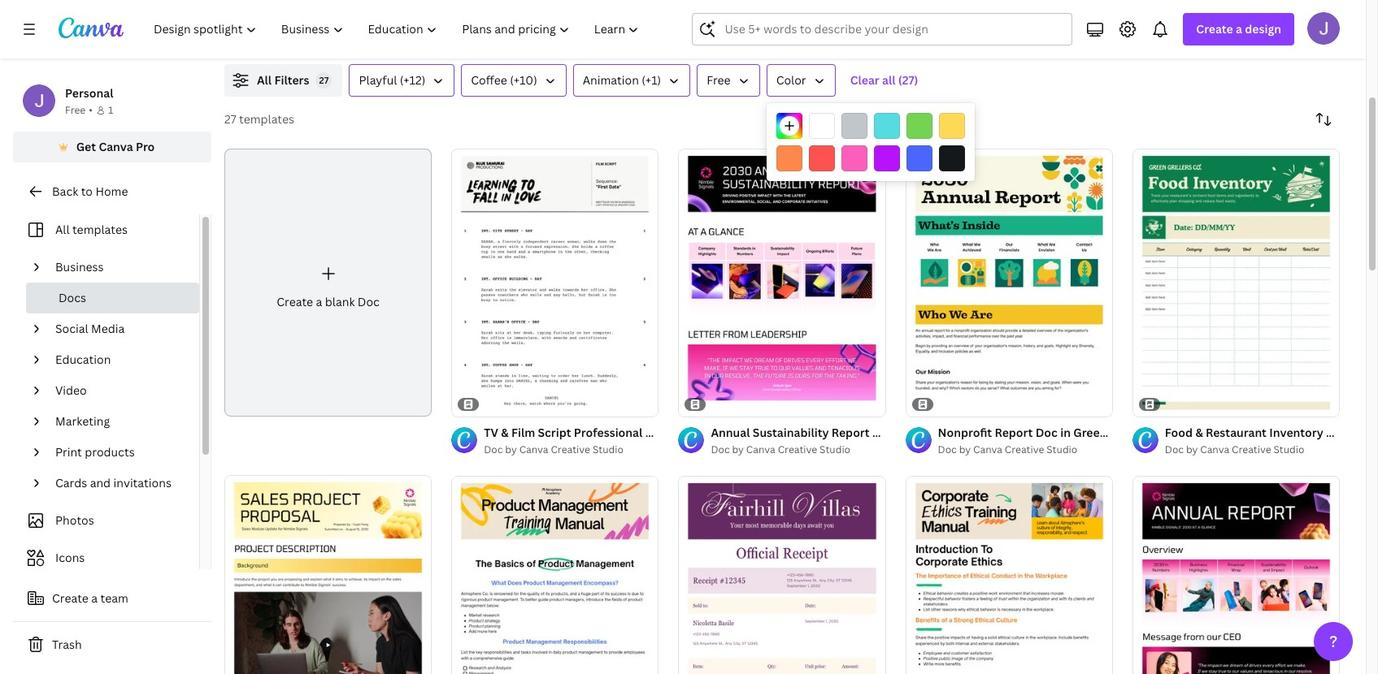 Task type: describe. For each thing, give the bounding box(es) containing it.
create a blank doc
[[277, 294, 380, 310]]

studio for product management training manual professional doc in yellow green pink playful professional style 'image'
[[593, 443, 623, 457]]

back to home
[[52, 184, 128, 199]]

#fd5ebb image
[[841, 146, 868, 172]]

doc for nonprofit report doc in green yellow orange flat geometric style image
[[938, 443, 957, 457]]

free button
[[697, 64, 760, 97]]

create a team
[[52, 591, 128, 607]]

by for doc by canva creative studio link for hotel receipt doc in purple cream vintage cinematica style image
[[732, 443, 744, 457]]

a for team
[[91, 591, 98, 607]]

doc for tv & film script professional doc in black and white agnostic style image
[[484, 443, 503, 457]]

back
[[52, 184, 78, 199]]

and
[[90, 476, 111, 491]]

#15181b image
[[939, 146, 965, 172]]

create a blank doc element
[[224, 149, 432, 417]]

doc by canva creative studio for product management training manual professional doc in yellow green pink playful professional style 'image'
[[484, 443, 623, 457]]

video link
[[49, 376, 189, 407]]

get canva pro button
[[13, 132, 211, 163]]

(+10)
[[510, 72, 537, 88]]

annual sustainability report professional doc in black pink purple tactile 3d style image
[[678, 149, 886, 417]]

doc by canva creative studio link for hotel receipt doc in purple cream vintage cinematica style image
[[711, 442, 886, 459]]

Sort by button
[[1307, 103, 1340, 136]]

doc by canva creative studio link for corporate ethics training manual professional doc in yellow orange green playful professional style image
[[938, 442, 1113, 459]]

video
[[55, 383, 87, 398]]

trash
[[52, 637, 82, 653]]

by for doc by canva creative studio link associated with general annual report professional doc in black pink purple tactile 3d style image
[[1186, 443, 1198, 457]]

corporate ethics training manual professional doc in yellow orange green playful professional style image
[[905, 476, 1113, 675]]

playful
[[359, 72, 397, 88]]

#55dbe0 image
[[874, 113, 900, 139]]

canva for nonprofit report doc in green yellow orange flat geometric style image
[[973, 443, 1002, 457]]

social
[[55, 321, 88, 337]]

jacob simon image
[[1307, 12, 1340, 45]]

education
[[55, 352, 111, 367]]

blank
[[325, 294, 355, 310]]

#ffffff image
[[809, 113, 835, 139]]

#c1c6cb image
[[841, 113, 868, 139]]

coffee (+10) button
[[461, 64, 566, 97]]

clear all (27) button
[[842, 64, 926, 97]]

marketing link
[[49, 407, 189, 437]]

food & restaurant inventory doc in green cream bold nostalgia style image
[[1132, 149, 1340, 417]]

doc inside "element"
[[358, 294, 380, 310]]

playful (+12)
[[359, 72, 425, 88]]

color button
[[766, 64, 836, 97]]

add a new color image
[[776, 113, 802, 139]]

get
[[76, 139, 96, 154]]

photos link
[[23, 506, 189, 537]]

invitations
[[113, 476, 171, 491]]

create a team button
[[13, 583, 211, 615]]

Search search field
[[725, 14, 1062, 45]]

free for free
[[707, 72, 731, 88]]

all for all templates
[[55, 222, 70, 237]]

#fe884c image
[[776, 146, 802, 172]]

#74d353 image
[[907, 113, 933, 139]]

create a design
[[1196, 21, 1281, 37]]

a for blank
[[316, 294, 322, 310]]

sales project proposal professional doc in yellow white pink tactile 3d style image
[[224, 476, 432, 675]]

free •
[[65, 103, 93, 117]]

all filters
[[257, 72, 309, 88]]

clear all (27)
[[850, 72, 918, 88]]

create a blank doc link
[[224, 149, 432, 417]]

all templates link
[[23, 215, 189, 246]]

print products
[[55, 445, 135, 460]]

docs
[[59, 290, 86, 306]]

back to home link
[[13, 176, 211, 208]]

doc by canva creative studio link for general annual report professional doc in black pink purple tactile 3d style image
[[1165, 442, 1340, 459]]

filters
[[274, 72, 309, 88]]

to
[[81, 184, 93, 199]]

playful (+12) button
[[349, 64, 455, 97]]

doc by canva creative studio for hotel receipt doc in purple cream vintage cinematica style image
[[711, 443, 850, 457]]

animation (+1)
[[583, 72, 661, 88]]

creative for corporate ethics training manual professional doc in yellow orange green playful professional style image doc by canva creative studio link
[[1005, 443, 1044, 457]]

photos
[[55, 513, 94, 528]]

studio for hotel receipt doc in purple cream vintage cinematica style image
[[820, 443, 850, 457]]

products
[[85, 445, 135, 460]]

#ffffff image
[[809, 113, 835, 139]]



Task type: vqa. For each thing, say whether or not it's contained in the screenshot.
with to the right
no



Task type: locate. For each thing, give the bounding box(es) containing it.
#15181b image
[[939, 146, 965, 172]]

#fed958 image
[[939, 113, 965, 139], [939, 113, 965, 139]]

2 horizontal spatial create
[[1196, 21, 1233, 37]]

studio for general annual report professional doc in black pink purple tactile 3d style image
[[1274, 443, 1304, 457]]

2 by from the left
[[732, 443, 744, 457]]

team
[[100, 591, 128, 607]]

(+1)
[[642, 72, 661, 88]]

by for doc by canva creative studio link related to product management training manual professional doc in yellow green pink playful professional style 'image'
[[505, 443, 517, 457]]

1 by from the left
[[505, 443, 517, 457]]

templates
[[239, 111, 294, 127], [72, 222, 128, 237]]

create inside "element"
[[277, 294, 313, 310]]

a inside create a design dropdown button
[[1236, 21, 1242, 37]]

0 horizontal spatial free
[[65, 103, 86, 117]]

doc for the "food & restaurant inventory doc in green cream bold nostalgia style" image
[[1165, 443, 1184, 457]]

1 horizontal spatial a
[[316, 294, 322, 310]]

free inside button
[[707, 72, 731, 88]]

#55dbe0 image
[[874, 113, 900, 139]]

1 horizontal spatial templates
[[239, 111, 294, 127]]

27 for 27
[[319, 74, 329, 86]]

1 horizontal spatial 27
[[319, 74, 329, 86]]

canva inside button
[[99, 139, 133, 154]]

home
[[95, 184, 128, 199]]

create a design button
[[1183, 13, 1294, 46]]

business link
[[49, 252, 189, 283]]

4 doc by canva creative studio from the left
[[1165, 443, 1304, 457]]

all
[[882, 72, 896, 88]]

1 vertical spatial templates
[[72, 222, 128, 237]]

all left filters
[[257, 72, 272, 88]]

social media
[[55, 321, 125, 337]]

creative
[[551, 443, 590, 457], [778, 443, 817, 457], [1005, 443, 1044, 457], [1232, 443, 1271, 457]]

#fe884c image
[[776, 146, 802, 172]]

a left blank
[[316, 294, 322, 310]]

4 studio from the left
[[1274, 443, 1304, 457]]

print
[[55, 445, 82, 460]]

2 doc by canva creative studio from the left
[[711, 443, 850, 457]]

#fd5ebb image
[[841, 146, 868, 172]]

creative for doc by canva creative studio link associated with general annual report professional doc in black pink purple tactile 3d style image
[[1232, 443, 1271, 457]]

social media link
[[49, 314, 189, 345]]

#b612fb image
[[874, 146, 900, 172], [874, 146, 900, 172]]

cards and invitations
[[55, 476, 171, 491]]

create for create a design
[[1196, 21, 1233, 37]]

2 doc by canva creative studio link from the left
[[711, 442, 886, 459]]

1 vertical spatial 27
[[224, 111, 236, 127]]

studio for corporate ethics training manual professional doc in yellow orange green playful professional style image
[[1047, 443, 1077, 457]]

0 vertical spatial all
[[257, 72, 272, 88]]

add a new color image
[[776, 113, 802, 139]]

nonprofit report doc in green yellow orange flat geometric style image
[[905, 149, 1113, 417]]

media
[[91, 321, 125, 337]]

4 doc by canva creative studio link from the left
[[1165, 442, 1340, 459]]

3 by from the left
[[959, 443, 971, 457]]

3 doc by canva creative studio link from the left
[[938, 442, 1113, 459]]

creative for doc by canva creative studio link related to product management training manual professional doc in yellow green pink playful professional style 'image'
[[551, 443, 590, 457]]

3 studio from the left
[[1047, 443, 1077, 457]]

free for free •
[[65, 103, 86, 117]]

canva for annual sustainability report professional doc in black pink purple tactile 3d style image
[[746, 443, 775, 457]]

2 creative from the left
[[778, 443, 817, 457]]

1 doc by canva creative studio from the left
[[484, 443, 623, 457]]

None search field
[[692, 13, 1073, 46]]

1 studio from the left
[[593, 443, 623, 457]]

1 horizontal spatial all
[[257, 72, 272, 88]]

#fd5152 image
[[809, 146, 835, 172]]

0 vertical spatial 27
[[319, 74, 329, 86]]

by
[[505, 443, 517, 457], [732, 443, 744, 457], [959, 443, 971, 457], [1186, 443, 1198, 457]]

1 creative from the left
[[551, 443, 590, 457]]

3 creative from the left
[[1005, 443, 1044, 457]]

1 vertical spatial all
[[55, 222, 70, 237]]

create inside dropdown button
[[1196, 21, 1233, 37]]

all templates
[[55, 222, 128, 237]]

1 horizontal spatial create
[[277, 294, 313, 310]]

canva for tv & film script professional doc in black and white agnostic style image
[[519, 443, 548, 457]]

templates down all filters
[[239, 111, 294, 127]]

0 horizontal spatial 27
[[224, 111, 236, 127]]

#4a66fb image
[[907, 146, 933, 172], [907, 146, 933, 172]]

templates for all templates
[[72, 222, 128, 237]]

1 horizontal spatial free
[[707, 72, 731, 88]]

•
[[89, 103, 93, 117]]

cards and invitations link
[[49, 468, 189, 499]]

a left design
[[1236, 21, 1242, 37]]

27 for 27 templates
[[224, 111, 236, 127]]

templates down 'back to home'
[[72, 222, 128, 237]]

pro
[[136, 139, 155, 154]]

create down the icons
[[52, 591, 89, 607]]

1 vertical spatial free
[[65, 103, 86, 117]]

icons link
[[23, 543, 189, 574]]

27
[[319, 74, 329, 86], [224, 111, 236, 127]]

0 horizontal spatial all
[[55, 222, 70, 237]]

cards
[[55, 476, 87, 491]]

creative for doc by canva creative studio link for hotel receipt doc in purple cream vintage cinematica style image
[[778, 443, 817, 457]]

2 horizontal spatial a
[[1236, 21, 1242, 37]]

a inside create a blank doc "element"
[[316, 294, 322, 310]]

clear
[[850, 72, 879, 88]]

design
[[1245, 21, 1281, 37]]

doc by canva creative studio for general annual report professional doc in black pink purple tactile 3d style image
[[1165, 443, 1304, 457]]

create left blank
[[277, 294, 313, 310]]

27 templates
[[224, 111, 294, 127]]

free left •
[[65, 103, 86, 117]]

top level navigation element
[[143, 13, 653, 46]]

education link
[[49, 345, 189, 376]]

hotel receipt doc in purple cream vintage cinematica style image
[[678, 476, 886, 675]]

general annual report professional doc in black pink purple tactile 3d style image
[[1132, 476, 1340, 675]]

1 doc by canva creative studio link from the left
[[484, 442, 659, 459]]

doc by canva creative studio link for product management training manual professional doc in yellow green pink playful professional style 'image'
[[484, 442, 659, 459]]

create for create a blank doc
[[277, 294, 313, 310]]

(27)
[[898, 72, 918, 88]]

0 horizontal spatial templates
[[72, 222, 128, 237]]

a
[[1236, 21, 1242, 37], [316, 294, 322, 310], [91, 591, 98, 607]]

2 vertical spatial create
[[52, 591, 89, 607]]

color
[[776, 72, 806, 88]]

studio
[[593, 443, 623, 457], [820, 443, 850, 457], [1047, 443, 1077, 457], [1274, 443, 1304, 457]]

all for all filters
[[257, 72, 272, 88]]

create inside "button"
[[52, 591, 89, 607]]

a inside create a team "button"
[[91, 591, 98, 607]]

all down back
[[55, 222, 70, 237]]

0 horizontal spatial create
[[52, 591, 89, 607]]

canva
[[99, 139, 133, 154], [519, 443, 548, 457], [746, 443, 775, 457], [973, 443, 1002, 457], [1200, 443, 1229, 457]]

by for corporate ethics training manual professional doc in yellow orange green playful professional style image doc by canva creative studio link
[[959, 443, 971, 457]]

templates for 27 templates
[[239, 111, 294, 127]]

2 vertical spatial a
[[91, 591, 98, 607]]

0 vertical spatial create
[[1196, 21, 1233, 37]]

doc for annual sustainability report professional doc in black pink purple tactile 3d style image
[[711, 443, 730, 457]]

doc by canva creative studio link
[[484, 442, 659, 459], [711, 442, 886, 459], [938, 442, 1113, 459], [1165, 442, 1340, 459]]

#74d353 image
[[907, 113, 933, 139]]

1
[[108, 103, 113, 117]]

a for design
[[1236, 21, 1242, 37]]

create for create a team
[[52, 591, 89, 607]]

coffee
[[471, 72, 507, 88]]

2 studio from the left
[[820, 443, 850, 457]]

(+12)
[[400, 72, 425, 88]]

create left design
[[1196, 21, 1233, 37]]

0 vertical spatial free
[[707, 72, 731, 88]]

0 vertical spatial a
[[1236, 21, 1242, 37]]

doc by canva creative studio for corporate ethics training manual professional doc in yellow orange green playful professional style image
[[938, 443, 1077, 457]]

coffee (+10)
[[471, 72, 537, 88]]

personal
[[65, 85, 113, 101]]

a left team
[[91, 591, 98, 607]]

3 doc by canva creative studio from the left
[[938, 443, 1077, 457]]

1 vertical spatial a
[[316, 294, 322, 310]]

create
[[1196, 21, 1233, 37], [277, 294, 313, 310], [52, 591, 89, 607]]

doc
[[358, 294, 380, 310], [484, 443, 503, 457], [711, 443, 730, 457], [938, 443, 957, 457], [1165, 443, 1184, 457]]

doc by canva creative studio
[[484, 443, 623, 457], [711, 443, 850, 457], [938, 443, 1077, 457], [1165, 443, 1304, 457]]

animation (+1) button
[[573, 64, 690, 97]]

canva for the "food & restaurant inventory doc in green cream bold nostalgia style" image
[[1200, 443, 1229, 457]]

get canva pro
[[76, 139, 155, 154]]

print products link
[[49, 437, 189, 468]]

trash link
[[13, 629, 211, 662]]

marketing
[[55, 414, 110, 429]]

0 vertical spatial templates
[[239, 111, 294, 127]]

#fd5152 image
[[809, 146, 835, 172]]

4 by from the left
[[1186, 443, 1198, 457]]

4 creative from the left
[[1232, 443, 1271, 457]]

27 filter options selected element
[[316, 72, 332, 89]]

all
[[257, 72, 272, 88], [55, 222, 70, 237]]

tv & film script professional doc in black and white agnostic style image
[[451, 149, 659, 417]]

free
[[707, 72, 731, 88], [65, 103, 86, 117]]

animation
[[583, 72, 639, 88]]

free right (+1)
[[707, 72, 731, 88]]

#c1c6cb image
[[841, 113, 868, 139]]

business
[[55, 259, 104, 275]]

icons
[[55, 550, 85, 566]]

0 horizontal spatial a
[[91, 591, 98, 607]]

1 vertical spatial create
[[277, 294, 313, 310]]

product management training manual professional doc in yellow green pink playful professional style image
[[451, 476, 659, 675]]



